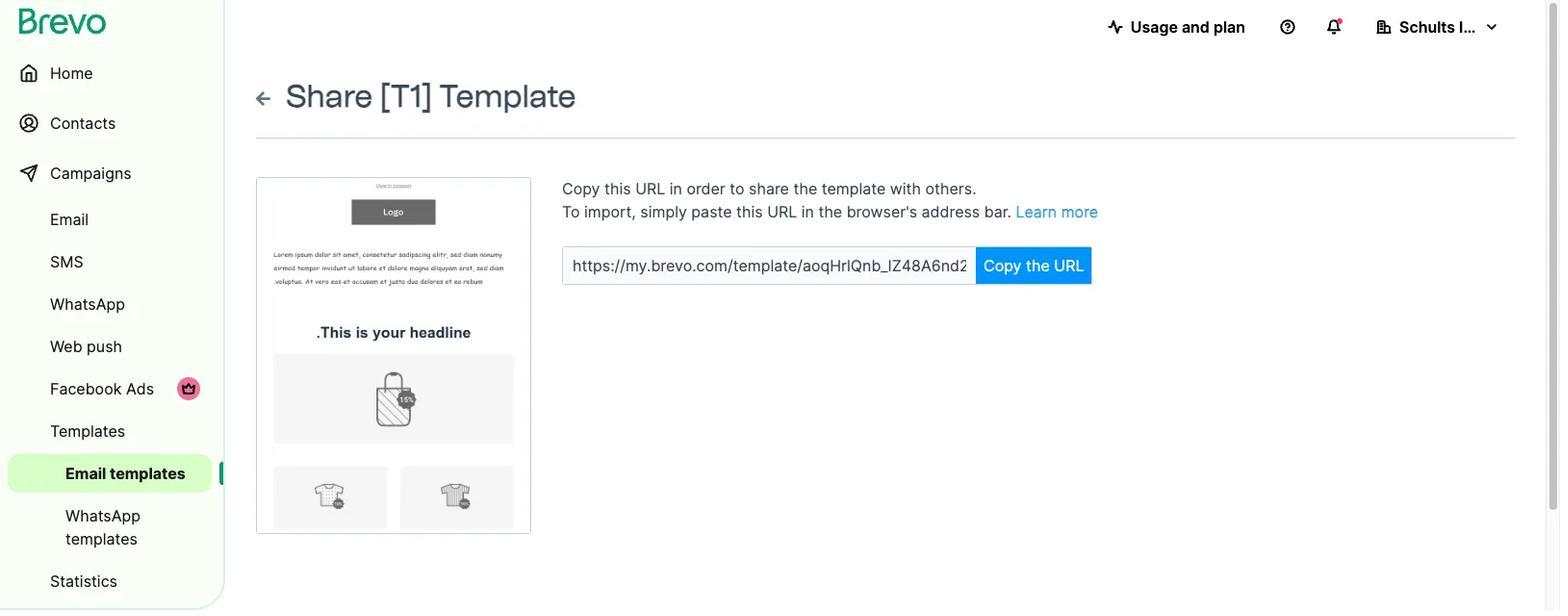 Task type: locate. For each thing, give the bounding box(es) containing it.
schults
[[1399, 17, 1455, 37]]

paste
[[691, 202, 732, 221]]

in up 'simply'
[[670, 179, 682, 198]]

0 vertical spatial in
[[670, 179, 682, 198]]

to
[[730, 179, 744, 198]]

home link
[[8, 50, 212, 96]]

1 horizontal spatial this
[[736, 202, 763, 221]]

email up sms
[[50, 210, 89, 229]]

1 vertical spatial whatsapp
[[65, 506, 141, 525]]

url down share
[[767, 202, 797, 221]]

0 horizontal spatial copy
[[562, 179, 600, 198]]

facebook
[[50, 379, 122, 398]]

the right share
[[793, 179, 817, 198]]

statistics link
[[8, 562, 212, 601]]

this up import,
[[604, 179, 631, 198]]

1 vertical spatial url
[[767, 202, 797, 221]]

url down more
[[1054, 256, 1084, 275]]

to
[[562, 202, 580, 221]]

push
[[87, 337, 122, 356]]

url for copy this url in order to share the template with others. to import, simply paste this url in the browser's address bar. learn more
[[635, 179, 665, 198]]

web push link
[[8, 327, 212, 366]]

copy up the to on the top of page
[[562, 179, 600, 198]]

[
[[380, 78, 390, 115]]

url inside button
[[1054, 256, 1084, 275]]

0 horizontal spatial this
[[604, 179, 631, 198]]

copy for copy this url in order to share the template with others. to import, simply paste this url in the browser's address bar. learn more
[[562, 179, 600, 198]]

and
[[1182, 17, 1210, 37]]

more
[[1061, 202, 1098, 221]]

email down templates
[[65, 464, 106, 483]]

browser's
[[847, 202, 917, 221]]

whatsapp for whatsapp templates
[[65, 506, 141, 525]]

address
[[922, 202, 980, 221]]

whatsapp for whatsapp
[[50, 294, 125, 314]]

0 vertical spatial email
[[50, 210, 89, 229]]

web
[[50, 337, 82, 356]]

whatsapp
[[50, 294, 125, 314], [65, 506, 141, 525]]

learn more link
[[1016, 202, 1098, 221]]

templates
[[110, 464, 186, 483], [65, 529, 138, 549]]

0 horizontal spatial url
[[635, 179, 665, 198]]

0 horizontal spatial the
[[793, 179, 817, 198]]

2 horizontal spatial the
[[1026, 256, 1050, 275]]

templates for whatsapp templates
[[65, 529, 138, 549]]

copy down the bar. on the right top
[[984, 256, 1022, 275]]

0 vertical spatial the
[[793, 179, 817, 198]]

2 vertical spatial the
[[1026, 256, 1050, 275]]

whatsapp link
[[8, 285, 212, 323]]

facebook ads
[[50, 379, 154, 398]]

this down to
[[736, 202, 763, 221]]

templates inside whatsapp templates
[[65, 529, 138, 549]]

order
[[687, 179, 725, 198]]

1 vertical spatial the
[[818, 202, 842, 221]]

templates inside email templates link
[[110, 464, 186, 483]]

]
[[422, 78, 432, 115]]

in
[[670, 179, 682, 198], [801, 202, 814, 221]]

import,
[[584, 202, 636, 221]]

facebook ads link
[[8, 370, 212, 408]]

templates
[[50, 422, 125, 441]]

url
[[635, 179, 665, 198], [767, 202, 797, 221], [1054, 256, 1084, 275]]

0 vertical spatial copy
[[562, 179, 600, 198]]

0 vertical spatial url
[[635, 179, 665, 198]]

2 horizontal spatial url
[[1054, 256, 1084, 275]]

usage and plan
[[1131, 17, 1245, 37]]

copy inside copy this url in order to share the template with others. to import, simply paste this url in the browser's address bar. learn more
[[562, 179, 600, 198]]

url up 'simply'
[[635, 179, 665, 198]]

email
[[50, 210, 89, 229], [65, 464, 106, 483]]

1 vertical spatial email
[[65, 464, 106, 483]]

left___rvooi image
[[181, 381, 196, 397]]

whatsapp down email templates link
[[65, 506, 141, 525]]

copy
[[562, 179, 600, 198], [984, 256, 1022, 275]]

whatsapp up web push at left bottom
[[50, 294, 125, 314]]

2 vertical spatial url
[[1054, 256, 1084, 275]]

1 vertical spatial this
[[736, 202, 763, 221]]

1 vertical spatial copy
[[984, 256, 1022, 275]]

templates down templates link
[[110, 464, 186, 483]]

0 vertical spatial templates
[[110, 464, 186, 483]]

usage
[[1131, 17, 1178, 37]]

email templates
[[65, 464, 186, 483]]

the
[[793, 179, 817, 198], [818, 202, 842, 221], [1026, 256, 1050, 275]]

this
[[604, 179, 631, 198], [736, 202, 763, 221]]

1 vertical spatial templates
[[65, 529, 138, 549]]

templates up statistics link
[[65, 529, 138, 549]]

1 horizontal spatial copy
[[984, 256, 1022, 275]]

copy inside button
[[984, 256, 1022, 275]]

copy the url
[[984, 256, 1084, 275]]

the down learn
[[1026, 256, 1050, 275]]

0 vertical spatial this
[[604, 179, 631, 198]]

schults inc button
[[1361, 8, 1515, 46]]

email for email templates
[[65, 464, 106, 483]]

learn
[[1016, 202, 1057, 221]]

1 horizontal spatial url
[[767, 202, 797, 221]]

0 vertical spatial whatsapp
[[50, 294, 125, 314]]

the down the 'template'
[[818, 202, 842, 221]]

in up campaign name text box
[[801, 202, 814, 221]]

campaigns link
[[8, 150, 212, 196]]

1 horizontal spatial in
[[801, 202, 814, 221]]



Task type: describe. For each thing, give the bounding box(es) containing it.
template
[[439, 78, 576, 115]]

email link
[[8, 200, 212, 239]]

campaigns
[[50, 164, 131, 183]]

contacts link
[[8, 100, 212, 146]]

schults inc
[[1399, 17, 1482, 37]]

share
[[286, 78, 373, 115]]

sms link
[[8, 243, 212, 281]]

whatsapp templates link
[[8, 497, 212, 558]]

ads
[[126, 379, 154, 398]]

bar.
[[984, 202, 1011, 221]]

inc
[[1459, 17, 1482, 37]]

url for copy the url
[[1054, 256, 1084, 275]]

others.
[[925, 179, 976, 198]]

web push
[[50, 337, 122, 356]]

copy this url in order to share the template with others. to import, simply paste this url in the browser's address bar. learn more
[[562, 179, 1098, 221]]

1 vertical spatial in
[[801, 202, 814, 221]]

simply
[[640, 202, 687, 221]]

contacts
[[50, 114, 116, 133]]

plan
[[1213, 17, 1245, 37]]

copy for copy the url
[[984, 256, 1022, 275]]

the inside button
[[1026, 256, 1050, 275]]

0 horizontal spatial in
[[670, 179, 682, 198]]

statistics
[[50, 572, 117, 591]]

share [ t1 ] template
[[286, 78, 576, 115]]

email for email
[[50, 210, 89, 229]]

template
[[822, 179, 886, 198]]

Campaign name text field
[[563, 247, 976, 284]]

t1
[[390, 78, 422, 115]]

templates for email templates
[[110, 464, 186, 483]]

usage and plan button
[[1092, 8, 1261, 46]]

templates link
[[8, 412, 212, 450]]

arrow left image
[[256, 90, 270, 107]]

sms
[[50, 252, 83, 271]]

share
[[749, 179, 789, 198]]

home
[[50, 64, 93, 83]]

email templates link
[[8, 454, 212, 493]]

with
[[890, 179, 921, 198]]

1 horizontal spatial the
[[818, 202, 842, 221]]

copy the url button
[[976, 247, 1092, 284]]

whatsapp templates
[[65, 506, 141, 549]]



Task type: vqa. For each thing, say whether or not it's contained in the screenshot.
rightmost an
no



